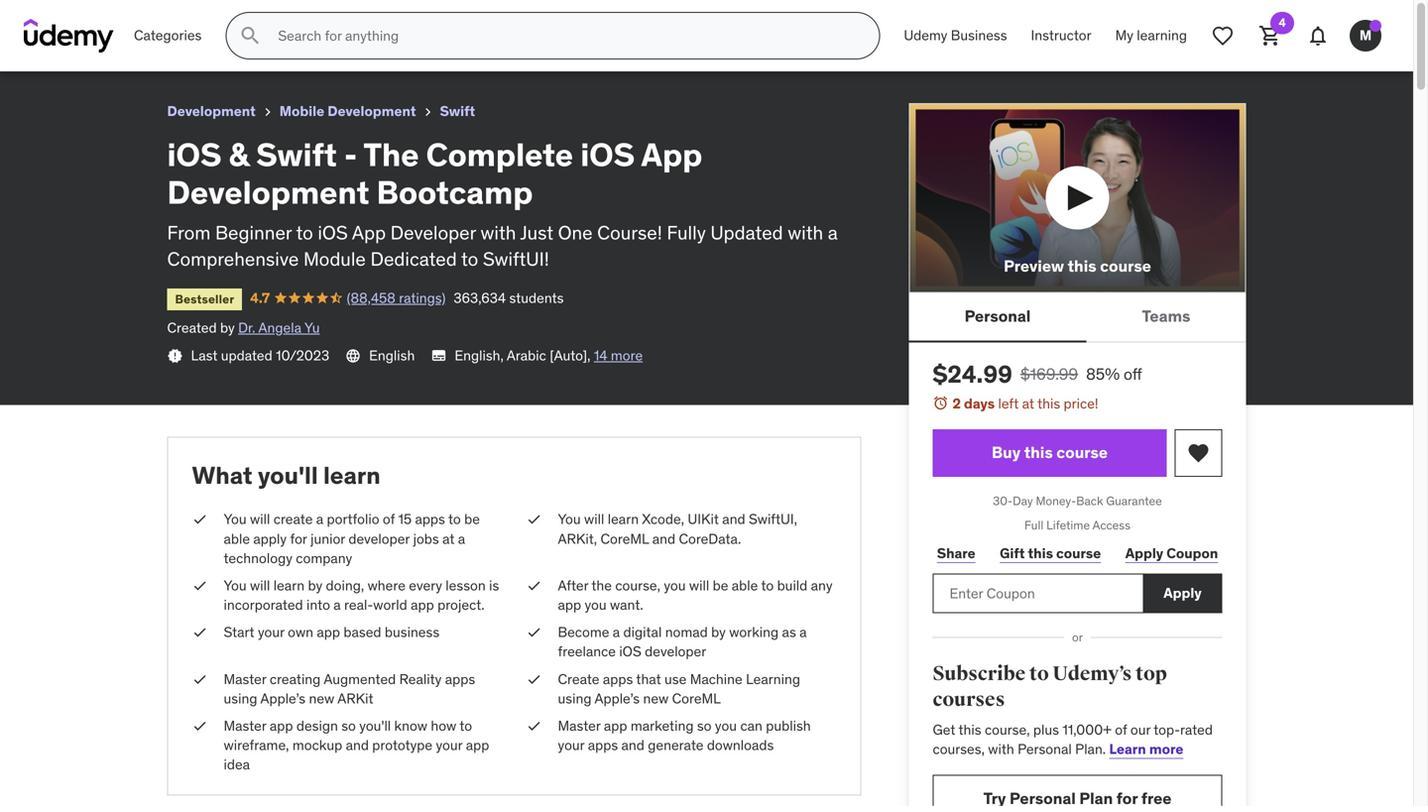 Task type: describe. For each thing, give the bounding box(es) containing it.
swift link
[[440, 99, 475, 124]]

working
[[730, 624, 779, 642]]

of for portfolio
[[383, 511, 395, 529]]

0 vertical spatial at
[[1023, 395, 1035, 413]]

notifications image
[[1307, 24, 1331, 48]]

swift for ios & swift - the complete ios app development bootcamp from beginner to ios app developer with just one course! fully updated with a comprehensive module dedicated to swiftui!
[[256, 135, 337, 174]]

share button
[[933, 534, 980, 574]]

this for gift
[[1028, 545, 1054, 563]]

incorporated
[[224, 596, 303, 614]]

Enter Coupon text field
[[933, 574, 1144, 614]]

submit search image
[[238, 24, 262, 48]]

a inside you will learn by doing, where every lesson is incorporated into a real-world app project.
[[334, 596, 341, 614]]

2 days left at this price!
[[953, 395, 1099, 413]]

the for ios & swift - the complete ios app development bootcamp from beginner to ios app developer with just one course! fully updated with a comprehensive module dedicated to swiftui!
[[364, 135, 419, 174]]

you'll inside master app design so you'll know how to wireframe, mockup and prototype your app idea
[[359, 717, 391, 735]]

downloads
[[707, 737, 774, 755]]

0 horizontal spatial with
[[481, 221, 516, 245]]

that
[[636, 671, 661, 688]]

real-
[[344, 596, 373, 614]]

any
[[811, 577, 833, 595]]

day
[[1013, 493, 1033, 509]]

you will create a portfolio of 15 apps to be able apply for junior developer jobs at a technology company
[[224, 511, 480, 567]]

development inside ios & swift - the complete ios app development bootcamp from beginner to ios app developer with just one course! fully updated with a comprehensive module dedicated to swiftui!
[[167, 173, 370, 213]]

complete for ios & swift - the complete ios app development bootcamp
[[145, 8, 219, 29]]

beginner
[[215, 221, 292, 245]]

guarantee
[[1107, 493, 1163, 509]]

create
[[558, 671, 600, 688]]

a right as
[[800, 624, 807, 642]]

course language image
[[345, 348, 361, 364]]

this for get
[[959, 721, 982, 739]]

learn for you will learn by doing, where every lesson is incorporated into a real-world app project.
[[274, 577, 305, 595]]

gift
[[1000, 545, 1025, 563]]

money-
[[1036, 493, 1077, 509]]

you inside master app marketing so you can publish your apps and generate downloads
[[715, 717, 737, 735]]

and right the uikit
[[723, 511, 746, 529]]

30-
[[993, 493, 1013, 509]]

0 vertical spatial 363,634
[[249, 35, 301, 52]]

instructor link
[[1020, 12, 1104, 60]]

apps inside 'you will create a portfolio of 15 apps to be able apply for junior developer jobs at a technology company'
[[415, 511, 445, 529]]

development down submit search image
[[167, 102, 256, 120]]

0 horizontal spatial you'll
[[258, 461, 318, 491]]

2 vertical spatial app
[[352, 221, 386, 245]]

apple's inside create apps that use machine learning using apple's new coreml
[[595, 690, 640, 708]]

top
[[1136, 663, 1168, 687]]

a right jobs
[[458, 530, 466, 548]]

udemy's
[[1053, 663, 1132, 687]]

last
[[191, 347, 218, 364]]

course for preview this course
[[1101, 256, 1152, 276]]

module
[[304, 247, 366, 271]]

apply coupon button
[[1122, 534, 1223, 574]]

apps inside master app marketing so you can publish your apps and generate downloads
[[588, 737, 618, 755]]

how
[[431, 717, 457, 735]]

xsmall image for you will create a portfolio of 15 apps to be able apply for junior developer jobs at a technology company
[[192, 510, 208, 530]]

xsmall image for start your own app based business
[[192, 623, 208, 643]]

freelance
[[558, 643, 616, 661]]

you will learn by doing, where every lesson is incorporated into a real-world app project.
[[224, 577, 499, 614]]

udemy business
[[904, 26, 1008, 44]]

project.
[[438, 596, 485, 614]]

development right submit search image
[[287, 8, 388, 29]]

& for ios & swift - the complete ios app development bootcamp from beginner to ios app developer with just one course! fully updated with a comprehensive module dedicated to swiftui!
[[229, 135, 249, 174]]

1 vertical spatial 363,634 students
[[454, 289, 564, 307]]

instructor
[[1031, 26, 1092, 44]]

bootcamp for ios & swift - the complete ios app development bootcamp from beginner to ios app developer with just one course! fully updated with a comprehensive module dedicated to swiftui!
[[377, 173, 533, 213]]

0 vertical spatial ratings)
[[194, 35, 241, 52]]

english, arabic
[[455, 347, 547, 364]]

start your own app based business
[[224, 624, 440, 642]]

dedicated
[[371, 247, 457, 271]]

gift this course
[[1000, 545, 1102, 563]]

into
[[307, 596, 330, 614]]

arkit
[[338, 690, 374, 708]]

mobile development link
[[280, 99, 416, 124]]

alarm image
[[933, 395, 949, 411]]

14 more button
[[594, 346, 643, 365]]

angela
[[259, 319, 302, 337]]

to inside after the course, you will be able to build any app you want.
[[761, 577, 774, 595]]

every
[[409, 577, 442, 595]]

wishlist image
[[1211, 24, 1235, 48]]

app for ios & swift - the complete ios app development bootcamp
[[253, 8, 284, 29]]

apply coupon
[[1126, 545, 1219, 563]]

development right mobile
[[328, 102, 416, 120]]

our
[[1131, 721, 1151, 739]]

$24.99
[[933, 359, 1013, 389]]

last updated 10/2023
[[191, 347, 330, 364]]

swiftui,
[[749, 511, 798, 529]]

wishlist image
[[1187, 441, 1211, 465]]

subscribe to udemy's top courses
[[933, 663, 1168, 712]]

1 horizontal spatial 363,634
[[454, 289, 506, 307]]

learn for you will learn xcode, uikit and swiftui, arkit, coreml and coredata.
[[608, 511, 639, 529]]

0 horizontal spatial your
[[258, 624, 285, 642]]

0 vertical spatial 4.7
[[99, 35, 119, 52]]

0 vertical spatial (88,458
[[142, 35, 191, 52]]

this down $169.99
[[1038, 395, 1061, 413]]

you have alerts image
[[1370, 20, 1382, 32]]

1 horizontal spatial with
[[788, 221, 824, 245]]

english
[[369, 347, 415, 364]]

business
[[951, 26, 1008, 44]]

create
[[274, 511, 313, 529]]

master for master creating augmented reality apps using apple's new arkit
[[224, 671, 266, 688]]

learn
[[1110, 741, 1147, 759]]

buy
[[992, 443, 1021, 463]]

to inside subscribe to udemy's top courses
[[1030, 663, 1049, 687]]

0 vertical spatial bestseller
[[24, 37, 83, 52]]

course!
[[597, 221, 663, 245]]

learn more link
[[1110, 741, 1184, 759]]

1 vertical spatial more
[[1150, 741, 1184, 759]]

xsmall image for master creating augmented reality apps using apple's new arkit
[[192, 670, 208, 690]]

1 horizontal spatial students
[[510, 289, 564, 307]]

to inside 'you will create a portfolio of 15 apps to be able apply for junior developer jobs at a technology company'
[[448, 511, 461, 529]]

app right prototype at the bottom left of the page
[[466, 737, 489, 755]]

swiftui!
[[483, 247, 549, 271]]

xsmall image for you will learn by doing, where every lesson is incorporated into a real-world app project.
[[192, 576, 208, 596]]

will for you will create a portfolio of 15 apps to be able apply for junior developer jobs at a technology company
[[250, 511, 270, 529]]

course, for personal
[[985, 721, 1030, 739]]

- for ios & swift - the complete ios app development bootcamp
[[104, 8, 111, 29]]

ios inside become a digital nomad by working as a freelance ios developer
[[620, 643, 642, 661]]

rated
[[1181, 721, 1213, 739]]

2 horizontal spatial swift
[[440, 102, 475, 120]]

get this course, plus 11,000+ of our top-rated courses, with personal plan.
[[933, 721, 1213, 759]]

my
[[1116, 26, 1134, 44]]

preview
[[1004, 256, 1065, 276]]

1 vertical spatial 4.7
[[250, 289, 270, 307]]

mockup
[[293, 737, 343, 755]]

categories button
[[122, 12, 214, 60]]

my learning link
[[1104, 12, 1200, 60]]

and down the xcode,
[[653, 530, 676, 548]]

world
[[373, 596, 408, 614]]

dr.
[[238, 319, 256, 337]]

preview this course button
[[909, 103, 1247, 293]]

so for and
[[342, 717, 356, 735]]

from
[[167, 221, 211, 245]]

buy this course
[[992, 443, 1108, 463]]

teams
[[1143, 306, 1191, 327]]

$169.99
[[1021, 364, 1079, 384]]

or
[[1073, 630, 1084, 645]]

app right the own on the bottom
[[317, 624, 340, 642]]

top-
[[1154, 721, 1181, 739]]

1 horizontal spatial you
[[664, 577, 686, 595]]

new inside create apps that use machine learning using apple's new coreml
[[643, 690, 669, 708]]

personal button
[[909, 293, 1087, 341]]

m link
[[1342, 12, 1390, 60]]

mobile
[[280, 102, 325, 120]]

0 vertical spatial by
[[220, 319, 235, 337]]

courses
[[933, 688, 1006, 712]]

be inside after the course, you will be able to build any app you want.
[[713, 577, 729, 595]]

master for master app marketing so you can publish your apps and generate downloads
[[558, 717, 601, 735]]

lesson
[[446, 577, 486, 595]]

xsmall image for master app design so you'll know how to wireframe, mockup and prototype your app idea
[[192, 717, 208, 736]]

dr. angela yu link
[[238, 319, 320, 337]]

course for gift this course
[[1057, 545, 1102, 563]]



Task type: locate. For each thing, give the bounding box(es) containing it.
master inside master app design so you'll know how to wireframe, mockup and prototype your app idea
[[224, 717, 266, 735]]

to left udemy's
[[1030, 663, 1049, 687]]

1 horizontal spatial using
[[558, 690, 592, 708]]

coredata.
[[679, 530, 741, 548]]

0 horizontal spatial (88,458
[[142, 35, 191, 52]]

1 vertical spatial you
[[585, 596, 607, 614]]

this up courses,
[[959, 721, 982, 739]]

digital
[[624, 624, 662, 642]]

bootcamp inside ios & swift - the complete ios app development bootcamp from beginner to ios app developer with just one course! fully updated with a comprehensive module dedicated to swiftui!
[[377, 173, 533, 213]]

you'll
[[258, 461, 318, 491], [359, 717, 391, 735]]

1 vertical spatial course,
[[985, 721, 1030, 739]]

udemy
[[904, 26, 948, 44]]

by left the dr.
[[220, 319, 235, 337]]

2 new from the left
[[643, 690, 669, 708]]

using up wireframe,
[[224, 690, 257, 708]]

1 horizontal spatial &
[[229, 135, 249, 174]]

xsmall image for create apps that use machine learning using apple's new coreml
[[526, 670, 542, 690]]

0 vertical spatial able
[[224, 530, 250, 548]]

0 vertical spatial students
[[305, 35, 359, 52]]

development
[[287, 8, 388, 29], [167, 102, 256, 120], [328, 102, 416, 120], [167, 173, 370, 213]]

0 horizontal spatial be
[[464, 511, 480, 529]]

0 vertical spatial bootcamp
[[392, 8, 470, 29]]

your inside master app design so you'll know how to wireframe, mockup and prototype your app idea
[[436, 737, 463, 755]]

with right updated
[[788, 221, 824, 245]]

this inside "get this course, plus 11,000+ of our top-rated courses, with personal plan."
[[959, 721, 982, 739]]

you'll up prototype at the bottom left of the page
[[359, 717, 391, 735]]

creating
[[270, 671, 321, 688]]

xsmall image
[[260, 104, 276, 120], [167, 348, 183, 364], [192, 510, 208, 530], [526, 510, 542, 530], [192, 576, 208, 596], [192, 623, 208, 643], [526, 670, 542, 690]]

363,634 students down swiftui! at left
[[454, 289, 564, 307]]

the
[[592, 577, 612, 595]]

closed captions image
[[431, 348, 447, 364]]

comprehensive
[[167, 247, 299, 271]]

by right 'nomad'
[[712, 624, 726, 642]]

by up into
[[308, 577, 323, 595]]

1 horizontal spatial 363,634 students
[[454, 289, 564, 307]]

app
[[411, 596, 434, 614], [558, 596, 582, 614], [317, 624, 340, 642], [270, 717, 293, 735], [604, 717, 628, 735], [466, 737, 489, 755]]

learn for what you'll learn
[[323, 461, 381, 491]]

complete for ios & swift - the complete ios app development bootcamp from beginner to ios app developer with just one course! fully updated with a comprehensive module dedicated to swiftui!
[[426, 135, 574, 174]]

0 horizontal spatial swift
[[60, 8, 101, 29]]

junior
[[311, 530, 345, 548]]

[auto]
[[550, 347, 588, 364]]

subscribe
[[933, 663, 1026, 687]]

personal inside "get this course, plus 11,000+ of our top-rated courses, with personal plan."
[[1018, 741, 1072, 759]]

1 vertical spatial ratings)
[[399, 289, 446, 307]]

1 vertical spatial coreml
[[672, 690, 721, 708]]

course, left plus
[[985, 721, 1030, 739]]

0 horizontal spatial app
[[253, 8, 284, 29]]

2 horizontal spatial your
[[558, 737, 585, 755]]

1 vertical spatial (88,458
[[347, 289, 396, 307]]

0 vertical spatial &
[[47, 8, 57, 29]]

at right jobs
[[443, 530, 455, 548]]

you up technology
[[224, 511, 247, 529]]

apply button
[[1144, 574, 1223, 614]]

0 horizontal spatial apple's
[[260, 690, 306, 708]]

become a digital nomad by working as a freelance ios developer
[[558, 624, 807, 661]]

10/2023
[[276, 347, 330, 364]]

0 vertical spatial (88,458 ratings)
[[142, 35, 241, 52]]

apple's down creating
[[260, 690, 306, 708]]

xsmall image for last updated 10/2023
[[167, 348, 183, 364]]

to right 15
[[448, 511, 461, 529]]

will inside 'you will create a portfolio of 15 apps to be able apply for junior developer jobs at a technology company'
[[250, 511, 270, 529]]

will for you will learn xcode, uikit and swiftui, arkit, coreml and coredata.
[[584, 511, 605, 529]]

course up back
[[1057, 443, 1108, 463]]

by inside you will learn by doing, where every lesson is incorporated into a real-world app project.
[[308, 577, 323, 595]]

- down mobile development link on the top left
[[344, 135, 357, 174]]

coreml inside create apps that use machine learning using apple's new coreml
[[672, 690, 721, 708]]

0 horizontal spatial more
[[611, 347, 643, 364]]

and down marketing
[[622, 737, 645, 755]]

with right courses,
[[989, 741, 1015, 759]]

2 horizontal spatial with
[[989, 741, 1015, 759]]

xsmall image
[[420, 104, 436, 120], [526, 576, 542, 596], [526, 623, 542, 643], [192, 670, 208, 690], [192, 717, 208, 736], [526, 717, 542, 736]]

0 horizontal spatial -
[[104, 8, 111, 29]]

back
[[1077, 493, 1104, 509]]

app inside master app marketing so you can publish your apps and generate downloads
[[604, 717, 628, 735]]

more right 14
[[611, 347, 643, 364]]

you will learn xcode, uikit and swiftui, arkit, coreml and coredata.
[[558, 511, 798, 548]]

1 vertical spatial complete
[[426, 135, 574, 174]]

this right buy
[[1025, 443, 1053, 463]]

swift for ios & swift - the complete ios app development bootcamp
[[60, 8, 101, 29]]

shopping cart with 4 items image
[[1259, 24, 1283, 48]]

want.
[[610, 596, 644, 614]]

off
[[1124, 364, 1143, 384]]

0 horizontal spatial able
[[224, 530, 250, 548]]

your down incorporated
[[258, 624, 285, 642]]

you inside you will learn by doing, where every lesson is incorporated into a real-world app project.
[[224, 577, 247, 595]]

swift inside ios & swift - the complete ios app development bootcamp from beginner to ios app developer with just one course! fully updated with a comprehensive module dedicated to swiftui!
[[256, 135, 337, 174]]

& inside ios & swift - the complete ios app development bootcamp from beginner to ios app developer with just one course! fully updated with a comprehensive module dedicated to swiftui!
[[229, 135, 249, 174]]

bootcamp for ios & swift - the complete ios app development bootcamp
[[392, 8, 470, 29]]

personal inside button
[[965, 306, 1031, 327]]

1 horizontal spatial app
[[352, 221, 386, 245]]

(88,458 ratings) down ios & swift - the complete ios app development bootcamp
[[142, 35, 241, 52]]

0 horizontal spatial 363,634
[[249, 35, 301, 52]]

15
[[398, 511, 412, 529]]

developer inside 'you will create a portfolio of 15 apps to be able apply for junior developer jobs at a technology company'
[[349, 530, 410, 548]]

xsmall image for you will learn xcode, uikit and swiftui, arkit, coreml and coredata.
[[526, 510, 542, 530]]

categories
[[134, 26, 202, 44]]

new
[[309, 690, 335, 708], [643, 690, 669, 708]]

1 horizontal spatial apple's
[[595, 690, 640, 708]]

apps inside master creating augmented reality apps using apple's new arkit
[[445, 671, 475, 688]]

2 using from the left
[[558, 690, 592, 708]]

learn inside you will learn xcode, uikit and swiftui, arkit, coreml and coredata.
[[608, 511, 639, 529]]

complete left submit search image
[[145, 8, 219, 29]]

to inside master app design so you'll know how to wireframe, mockup and prototype your app idea
[[460, 717, 472, 735]]

0 vertical spatial developer
[[349, 530, 410, 548]]

developer
[[391, 221, 476, 245]]

idea
[[224, 756, 250, 774]]

learn up portfolio
[[323, 461, 381, 491]]

2 vertical spatial you
[[715, 717, 737, 735]]

the inside ios & swift - the complete ios app development bootcamp from beginner to ios app developer with just one course! fully updated with a comprehensive module dedicated to swiftui!
[[364, 135, 419, 174]]

1 vertical spatial &
[[229, 135, 249, 174]]

will inside you will learn by doing, where every lesson is incorporated into a real-world app project.
[[250, 577, 270, 595]]

will inside after the course, you will be able to build any app you want.
[[689, 577, 710, 595]]

master for master app design so you'll know how to wireframe, mockup and prototype your app idea
[[224, 717, 266, 735]]

363,634 students
[[249, 35, 359, 52], [454, 289, 564, 307]]

1 so from the left
[[342, 717, 356, 735]]

course,
[[616, 577, 661, 595], [985, 721, 1030, 739]]

you up downloads
[[715, 717, 737, 735]]

apps up jobs
[[415, 511, 445, 529]]

your inside master app marketing so you can publish your apps and generate downloads
[[558, 737, 585, 755]]

complete inside ios & swift - the complete ios app development bootcamp from beginner to ios app developer with just one course! fully updated with a comprehensive module dedicated to swiftui!
[[426, 135, 574, 174]]

be up lesson
[[464, 511, 480, 529]]

0 vertical spatial the
[[114, 8, 142, 29]]

company
[[296, 550, 352, 567]]

the for ios & swift - the complete ios app development bootcamp
[[114, 8, 142, 29]]

0 horizontal spatial of
[[383, 511, 395, 529]]

students up the 'mobile development'
[[305, 35, 359, 52]]

left
[[999, 395, 1019, 413]]

to left build
[[761, 577, 774, 595]]

preview this course
[[1004, 256, 1152, 276]]

1 vertical spatial bestseller
[[175, 291, 234, 307]]

uikit
[[688, 511, 719, 529]]

xsmall image for after the course, you will be able to build any app you want.
[[526, 576, 542, 596]]

Search for anything text field
[[274, 19, 856, 53]]

0 vertical spatial be
[[464, 511, 480, 529]]

1 horizontal spatial 4.7
[[250, 289, 270, 307]]

apple's inside master creating augmented reality apps using apple's new arkit
[[260, 690, 306, 708]]

1 horizontal spatial -
[[344, 135, 357, 174]]

2 horizontal spatial app
[[641, 135, 703, 174]]

0 horizontal spatial by
[[220, 319, 235, 337]]

363,634 down swiftui! at left
[[454, 289, 506, 307]]

fully
[[667, 221, 706, 245]]

coreml down machine
[[672, 690, 721, 708]]

course, for you
[[616, 577, 661, 595]]

app up wireframe,
[[270, 717, 293, 735]]

apply inside button
[[1164, 584, 1202, 602]]

share
[[937, 545, 976, 563]]

new inside master creating augmented reality apps using apple's new arkit
[[309, 690, 335, 708]]

english, arabic [auto] , 14 more
[[455, 347, 643, 364]]

1 new from the left
[[309, 690, 335, 708]]

0 horizontal spatial so
[[342, 717, 356, 735]]

- inside ios & swift - the complete ios app development bootcamp from beginner to ios app developer with just one course! fully updated with a comprehensive module dedicated to swiftui!
[[344, 135, 357, 174]]

using inside master creating augmented reality apps using apple's new arkit
[[224, 690, 257, 708]]

publish
[[766, 717, 811, 735]]

design
[[297, 717, 338, 735]]

1 vertical spatial learn
[[608, 511, 639, 529]]

created
[[167, 319, 217, 337]]

1 horizontal spatial so
[[697, 717, 712, 735]]

1 vertical spatial 363,634
[[454, 289, 506, 307]]

xsmall image for master app marketing so you can publish your apps and generate downloads
[[526, 717, 542, 736]]

1 vertical spatial app
[[641, 135, 703, 174]]

app inside you will learn by doing, where every lesson is incorporated into a real-world app project.
[[411, 596, 434, 614]]

2 horizontal spatial by
[[712, 624, 726, 642]]

use
[[665, 671, 687, 688]]

(88,458 down module
[[347, 289, 396, 307]]

will up incorporated
[[250, 577, 270, 595]]

learn left the xcode,
[[608, 511, 639, 529]]

apply for apply
[[1164, 584, 1202, 602]]

app
[[253, 8, 284, 29], [641, 135, 703, 174], [352, 221, 386, 245]]

able inside after the course, you will be able to build any app you want.
[[732, 577, 758, 595]]

master app design so you'll know how to wireframe, mockup and prototype your app idea
[[224, 717, 489, 774]]

create apps that use machine learning using apple's new coreml
[[558, 671, 801, 708]]

1 horizontal spatial you'll
[[359, 717, 391, 735]]

bootcamp
[[392, 8, 470, 29], [377, 173, 533, 213]]

1 horizontal spatial coreml
[[672, 690, 721, 708]]

tab list
[[909, 293, 1247, 343]]

14
[[594, 347, 608, 364]]

own
[[288, 624, 314, 642]]

of left 15
[[383, 511, 395, 529]]

apply
[[253, 530, 287, 548]]

master up wireframe,
[[224, 717, 266, 735]]

ratings) down ios & swift - the complete ios app development bootcamp
[[194, 35, 241, 52]]

0 vertical spatial -
[[104, 8, 111, 29]]

1 horizontal spatial complete
[[426, 135, 574, 174]]

of for 11,000+
[[1116, 721, 1128, 739]]

& for ios & swift - the complete ios app development bootcamp
[[47, 8, 57, 29]]

2 apple's from the left
[[595, 690, 640, 708]]

1 vertical spatial apply
[[1164, 584, 1202, 602]]

will down coredata.
[[689, 577, 710, 595]]

complete
[[145, 8, 219, 29], [426, 135, 574, 174]]

30-day money-back guarantee full lifetime access
[[993, 493, 1163, 533]]

coupon
[[1167, 545, 1219, 563]]

0 vertical spatial more
[[611, 347, 643, 364]]

be inside 'you will create a portfolio of 15 apps to be able apply for junior developer jobs at a technology company'
[[464, 511, 480, 529]]

85%
[[1087, 364, 1120, 384]]

0 horizontal spatial bestseller
[[24, 37, 83, 52]]

(88,458 down ios & swift - the complete ios app development bootcamp
[[142, 35, 191, 52]]

development link
[[167, 99, 256, 124]]

0 horizontal spatial 363,634 students
[[249, 35, 359, 52]]

a right into
[[334, 596, 341, 614]]

apply for apply coupon
[[1126, 545, 1164, 563]]

yu
[[304, 319, 320, 337]]

1 horizontal spatial by
[[308, 577, 323, 595]]

0 horizontal spatial learn
[[274, 577, 305, 595]]

a inside ios & swift - the complete ios app development bootcamp from beginner to ios app developer with just one course! fully updated with a comprehensive module dedicated to swiftui!
[[828, 221, 838, 245]]

app left marketing
[[604, 717, 628, 735]]

2 vertical spatial by
[[712, 624, 726, 642]]

master inside master creating augmented reality apps using apple's new arkit
[[224, 671, 266, 688]]

doing,
[[326, 577, 364, 595]]

build
[[777, 577, 808, 595]]

mobile development
[[280, 102, 416, 120]]

at
[[1023, 395, 1035, 413], [443, 530, 455, 548]]

personal down plus
[[1018, 741, 1072, 759]]

1 vertical spatial (88,458 ratings)
[[347, 289, 446, 307]]

apps left that
[[603, 671, 633, 688]]

tab list containing personal
[[909, 293, 1247, 343]]

0 horizontal spatial the
[[114, 8, 142, 29]]

2 vertical spatial swift
[[256, 135, 337, 174]]

4.7
[[99, 35, 119, 52], [250, 289, 270, 307]]

marketing
[[631, 717, 694, 735]]

apps down create at the bottom left
[[588, 737, 618, 755]]

master
[[224, 671, 266, 688], [224, 717, 266, 735], [558, 717, 601, 735]]

master inside master app marketing so you can publish your apps and generate downloads
[[558, 717, 601, 735]]

app up mobile
[[253, 8, 284, 29]]

0 horizontal spatial ratings)
[[194, 35, 241, 52]]

4.7 up the dr.
[[250, 289, 270, 307]]

2
[[953, 395, 961, 413]]

be down coredata.
[[713, 577, 729, 595]]

and
[[723, 511, 746, 529], [653, 530, 676, 548], [346, 737, 369, 755], [622, 737, 645, 755]]

1 horizontal spatial swift
[[256, 135, 337, 174]]

what
[[192, 461, 253, 491]]

ratings) down dedicated
[[399, 289, 446, 307]]

course for buy this course
[[1057, 443, 1108, 463]]

new up the design
[[309, 690, 335, 708]]

xcode,
[[642, 511, 685, 529]]

app inside after the course, you will be able to build any app you want.
[[558, 596, 582, 614]]

able inside 'you will create a portfolio of 15 apps to be able apply for junior developer jobs at a technology company'
[[224, 530, 250, 548]]

1 vertical spatial -
[[344, 135, 357, 174]]

apps inside create apps that use machine learning using apple's new coreml
[[603, 671, 633, 688]]

1 horizontal spatial the
[[364, 135, 419, 174]]

after the course, you will be able to build any app you want.
[[558, 577, 833, 614]]

you up arkit,
[[558, 511, 581, 529]]

1 horizontal spatial more
[[1150, 741, 1184, 759]]

app down after
[[558, 596, 582, 614]]

1 horizontal spatial able
[[732, 577, 758, 595]]

to down developer
[[461, 247, 479, 271]]

0 horizontal spatial course,
[[616, 577, 661, 595]]

a up junior
[[316, 511, 324, 529]]

more down top-
[[1150, 741, 1184, 759]]

0 vertical spatial coreml
[[601, 530, 649, 548]]

2 horizontal spatial you
[[715, 717, 737, 735]]

able left build
[[732, 577, 758, 595]]

of left our
[[1116, 721, 1128, 739]]

1 vertical spatial at
[[443, 530, 455, 548]]

1 vertical spatial personal
[[1018, 741, 1072, 759]]

0 vertical spatial complete
[[145, 8, 219, 29]]

0 horizontal spatial at
[[443, 530, 455, 548]]

you for you will create a portfolio of 15 apps to be able apply for junior developer jobs at a technology company
[[224, 511, 247, 529]]

jobs
[[413, 530, 439, 548]]

0 horizontal spatial &
[[47, 8, 57, 29]]

0 horizontal spatial developer
[[349, 530, 410, 548]]

able up technology
[[224, 530, 250, 548]]

will up apply
[[250, 511, 270, 529]]

at inside 'you will create a portfolio of 15 apps to be able apply for junior developer jobs at a technology company'
[[443, 530, 455, 548]]

apply inside 'button'
[[1126, 545, 1164, 563]]

technology
[[224, 550, 293, 567]]

1 using from the left
[[224, 690, 257, 708]]

1 horizontal spatial developer
[[645, 643, 707, 661]]

courses,
[[933, 741, 985, 759]]

4.7 left categories dropdown button
[[99, 35, 119, 52]]

2 so from the left
[[697, 717, 712, 735]]

1 horizontal spatial (88,458
[[347, 289, 396, 307]]

app for ios & swift - the complete ios app development bootcamp from beginner to ios app developer with just one course! fully updated with a comprehensive module dedicated to swiftui!
[[641, 135, 703, 174]]

your down how at the left of the page
[[436, 737, 463, 755]]

bootcamp up swift link
[[392, 8, 470, 29]]

so for generate
[[697, 717, 712, 735]]

you up incorporated
[[224, 577, 247, 595]]

coreml inside you will learn xcode, uikit and swiftui, arkit, coreml and coredata.
[[601, 530, 649, 548]]

prototype
[[372, 737, 433, 755]]

a left digital on the left of the page
[[613, 624, 620, 642]]

reality
[[399, 671, 442, 688]]

363,634 down ios & swift - the complete ios app development bootcamp
[[249, 35, 301, 52]]

you for you will learn xcode, uikit and swiftui, arkit, coreml and coredata.
[[558, 511, 581, 529]]

(88,458 ratings) down dedicated
[[347, 289, 446, 307]]

1 horizontal spatial ratings)
[[399, 289, 446, 307]]

your down create at the bottom left
[[558, 737, 585, 755]]

apply down access
[[1126, 545, 1164, 563]]

1 horizontal spatial (88,458 ratings)
[[347, 289, 446, 307]]

0 vertical spatial 363,634 students
[[249, 35, 359, 52]]

and right mockup
[[346, 737, 369, 755]]

arkit,
[[558, 530, 597, 548]]

nomad
[[665, 624, 708, 642]]

363,634 students down ios & swift - the complete ios app development bootcamp
[[249, 35, 359, 52]]

bootcamp up developer
[[377, 173, 533, 213]]

as
[[782, 624, 797, 642]]

you
[[664, 577, 686, 595], [585, 596, 607, 614], [715, 717, 737, 735]]

price!
[[1064, 395, 1099, 413]]

by inside become a digital nomad by working as a freelance ios developer
[[712, 624, 726, 642]]

with inside "get this course, plus 11,000+ of our top-rated courses, with personal plan."
[[989, 741, 1015, 759]]

wireframe,
[[224, 737, 289, 755]]

buy this course button
[[933, 429, 1167, 477]]

apple's down that
[[595, 690, 640, 708]]

1 vertical spatial able
[[732, 577, 758, 595]]

course, inside "get this course, plus 11,000+ of our top-rated courses, with personal plan."
[[985, 721, 1030, 739]]

learn inside you will learn by doing, where every lesson is incorporated into a real-world app project.
[[274, 577, 305, 595]]

to up module
[[296, 221, 313, 245]]

0 vertical spatial app
[[253, 8, 284, 29]]

students down swiftui! at left
[[510, 289, 564, 307]]

you inside you will learn xcode, uikit and swiftui, arkit, coreml and coredata.
[[558, 511, 581, 529]]

master app marketing so you can publish your apps and generate downloads
[[558, 717, 811, 755]]

this right gift
[[1028, 545, 1054, 563]]

&
[[47, 8, 57, 29], [229, 135, 249, 174]]

0 horizontal spatial new
[[309, 690, 335, 708]]

0 horizontal spatial students
[[305, 35, 359, 52]]

0 vertical spatial swift
[[60, 8, 101, 29]]

0 vertical spatial personal
[[965, 306, 1031, 327]]

course, up want.
[[616, 577, 661, 595]]

of inside "get this course, plus 11,000+ of our top-rated courses, with personal plan."
[[1116, 721, 1128, 739]]

a right updated
[[828, 221, 838, 245]]

1 horizontal spatial course,
[[985, 721, 1030, 739]]

you for you will learn by doing, where every lesson is incorporated into a real-world app project.
[[224, 577, 247, 595]]

of inside 'you will create a portfolio of 15 apps to be able apply for junior developer jobs at a technology company'
[[383, 511, 395, 529]]

developer inside become a digital nomad by working as a freelance ios developer
[[645, 643, 707, 661]]

personal
[[965, 306, 1031, 327], [1018, 741, 1072, 759]]

developer down 'nomad'
[[645, 643, 707, 661]]

4 link
[[1247, 12, 1295, 60]]

where
[[368, 577, 406, 595]]

1 vertical spatial be
[[713, 577, 729, 595]]

so down 'arkit'
[[342, 717, 356, 735]]

app up module
[[352, 221, 386, 245]]

learn
[[323, 461, 381, 491], [608, 511, 639, 529], [274, 577, 305, 595]]

course up teams
[[1101, 256, 1152, 276]]

app up fully on the top left of page
[[641, 135, 703, 174]]

so inside master app marketing so you can publish your apps and generate downloads
[[697, 717, 712, 735]]

you up 'nomad'
[[664, 577, 686, 595]]

you down the
[[585, 596, 607, 614]]

you inside 'you will create a portfolio of 15 apps to be able apply for junior developer jobs at a technology company'
[[224, 511, 247, 529]]

learn up incorporated
[[274, 577, 305, 595]]

after
[[558, 577, 589, 595]]

so inside master app design so you'll know how to wireframe, mockup and prototype your app idea
[[342, 717, 356, 735]]

and inside master app design so you'll know how to wireframe, mockup and prototype your app idea
[[346, 737, 369, 755]]

will inside you will learn xcode, uikit and swiftui, arkit, coreml and coredata.
[[584, 511, 605, 529]]

will for you will learn by doing, where every lesson is incorporated into a real-world app project.
[[250, 577, 270, 595]]

1 horizontal spatial bestseller
[[175, 291, 234, 307]]

this for buy
[[1025, 443, 1053, 463]]

xsmall image for become a digital nomad by working as a freelance ios developer
[[526, 623, 542, 643]]

students
[[305, 35, 359, 52], [510, 289, 564, 307]]

using inside create apps that use machine learning using apple's new coreml
[[558, 690, 592, 708]]

new down that
[[643, 690, 669, 708]]

using down create at the bottom left
[[558, 690, 592, 708]]

- for ios & swift - the complete ios app development bootcamp from beginner to ios app developer with just one course! fully updated with a comprehensive module dedicated to swiftui!
[[344, 135, 357, 174]]

this for preview
[[1068, 256, 1097, 276]]

1 horizontal spatial of
[[1116, 721, 1128, 739]]

development up beginner
[[167, 173, 370, 213]]

apply down apply coupon 'button'
[[1164, 584, 1202, 602]]

developer
[[349, 530, 410, 548], [645, 643, 707, 661]]

course, inside after the course, you will be able to build any app you want.
[[616, 577, 661, 595]]

and inside master app marketing so you can publish your apps and generate downloads
[[622, 737, 645, 755]]

0 horizontal spatial complete
[[145, 8, 219, 29]]

udemy image
[[24, 19, 114, 53]]

1 horizontal spatial new
[[643, 690, 669, 708]]

app down every
[[411, 596, 434, 614]]

course down lifetime
[[1057, 545, 1102, 563]]

1 vertical spatial the
[[364, 135, 419, 174]]

coreml down the xcode,
[[601, 530, 649, 548]]

apps right reality
[[445, 671, 475, 688]]

4
[[1279, 15, 1287, 30]]

1 apple's from the left
[[260, 690, 306, 708]]

- left categories
[[104, 8, 111, 29]]



Task type: vqa. For each thing, say whether or not it's contained in the screenshot.
the Xcode,
yes



